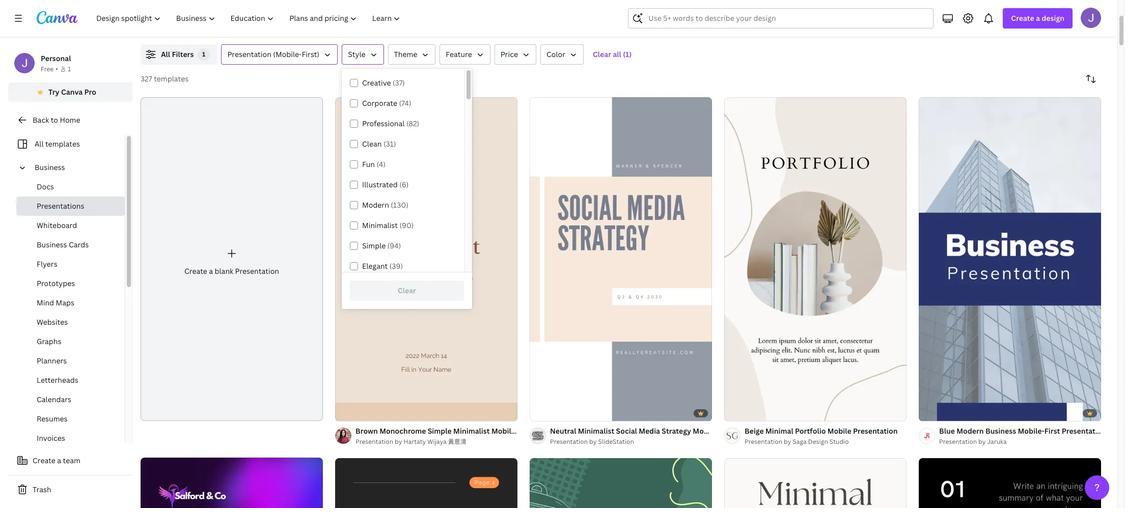 Task type: vqa. For each thing, say whether or not it's contained in the screenshot.


Task type: describe. For each thing, give the bounding box(es) containing it.
elegant
[[362, 261, 388, 271]]

327 templates
[[141, 74, 189, 84]]

first inside brown monochrome simple minimalist mobile-first presentation presentation by hartaty wijaya 黃意清
[[518, 427, 534, 436]]

327
[[141, 74, 152, 84]]

fun
[[362, 159, 375, 169]]

by inside neutral minimalist social media strategy mobile-first presentation presentation by slidestation
[[589, 438, 597, 447]]

business cards
[[37, 240, 89, 250]]

neutral minimalist social media strategy mobile-first presentation presentation by slidestation
[[550, 427, 782, 447]]

1 filter options selected element
[[198, 48, 210, 61]]

blue modern business mobile-first presentation presentation by jaruka
[[939, 427, 1107, 447]]

1 of 7 link
[[335, 97, 518, 422]]

calendars
[[37, 395, 71, 405]]

presentations
[[37, 201, 84, 211]]

(94)
[[388, 241, 401, 251]]

neutral
[[550, 427, 576, 436]]

(mobile-
[[273, 49, 302, 59]]

price
[[501, 49, 518, 59]]

style button
[[342, 44, 384, 65]]

brown monochrome simple minimalist mobile-first presentation image
[[335, 97, 518, 422]]

price button
[[495, 44, 536, 65]]

7
[[356, 410, 359, 417]]

1 right • on the left of page
[[68, 65, 71, 73]]

mind maps link
[[16, 293, 125, 313]]

whiteboard link
[[16, 216, 125, 235]]

try canva pro button
[[8, 83, 132, 102]]

planners link
[[16, 352, 125, 371]]

top level navigation element
[[90, 8, 409, 29]]

of for brown monochrome simple minimalist mobile-first presentation
[[347, 410, 354, 417]]

clean (31)
[[362, 139, 396, 149]]

websites
[[37, 317, 68, 327]]

invoices link
[[16, 429, 125, 448]]

all templates link
[[14, 134, 119, 154]]

all templates
[[35, 139, 80, 149]]

resumes
[[37, 414, 68, 424]]

home
[[60, 115, 80, 125]]

design
[[808, 438, 828, 447]]

fun (4)
[[362, 159, 386, 169]]

free
[[41, 65, 54, 73]]

prototypes link
[[16, 274, 125, 293]]

cards
[[69, 240, 89, 250]]

first inside neutral minimalist social media strategy mobile-first presentation presentation by slidestation
[[720, 427, 735, 436]]

15
[[940, 410, 946, 417]]

by inside blue modern business mobile-first presentation presentation by jaruka
[[979, 438, 986, 447]]

mobile
[[828, 427, 852, 436]]

1 for 1 of 7
[[342, 410, 345, 417]]

create for create a blank presentation
[[184, 267, 207, 276]]

1 of 7
[[342, 410, 359, 417]]

all filters
[[161, 49, 194, 59]]

•
[[56, 65, 58, 73]]

all for all filters
[[161, 49, 170, 59]]

mobile- inside neutral minimalist social media strategy mobile-first presentation presentation by slidestation
[[693, 427, 720, 436]]

beige minimal portfolio mobile presentation link
[[745, 426, 898, 437]]

a for blank
[[209, 267, 213, 276]]

canva
[[61, 87, 83, 97]]

saga
[[793, 438, 807, 447]]

color button
[[541, 44, 584, 65]]

clear for clear all (1)
[[593, 49, 611, 59]]

mind maps
[[37, 298, 74, 308]]

free •
[[41, 65, 58, 73]]

team
[[63, 456, 80, 466]]

portfolio
[[795, 427, 826, 436]]

feature button
[[440, 44, 490, 65]]

blue
[[939, 427, 955, 436]]

Search search field
[[649, 9, 927, 28]]

0 horizontal spatial minimalist
[[362, 221, 398, 230]]

mobile- inside brown monochrome simple minimalist mobile-first presentation presentation by hartaty wijaya 黃意清
[[492, 427, 518, 436]]

create a design button
[[1003, 8, 1073, 29]]

maps
[[56, 298, 74, 308]]

back
[[33, 115, 49, 125]]

minimalist fashion brand catalog mobile presentation image
[[724, 459, 907, 508]]

create for create a team
[[33, 456, 55, 466]]

letterheads
[[37, 375, 78, 385]]

(39)
[[390, 261, 403, 271]]

0 horizontal spatial modern
[[362, 200, 389, 210]]

color
[[547, 49, 566, 59]]

theme
[[394, 49, 417, 59]]

presentation (mobile-first) button
[[221, 44, 338, 65]]

brown monochrome simple minimalist mobile-first presentation link
[[356, 426, 580, 437]]

planners
[[37, 356, 67, 366]]

docs
[[37, 182, 54, 192]]

beige minimal portfolio mobile presentation image
[[724, 97, 907, 422]]

business for business
[[35, 163, 65, 172]]

(82)
[[406, 119, 419, 128]]

corporate
[[362, 98, 397, 108]]

modern inside blue modern business mobile-first presentation presentation by jaruka
[[957, 427, 984, 436]]

of for blue modern business mobile-first presentation
[[931, 410, 938, 417]]

all
[[613, 49, 621, 59]]

first)
[[302, 49, 320, 59]]

by inside brown monochrome simple minimalist mobile-first presentation presentation by hartaty wijaya 黃意清
[[395, 438, 402, 447]]

strategy
[[662, 427, 691, 436]]

by inside beige minimal portfolio mobile presentation presentation by saga design studio
[[784, 438, 791, 447]]

presentation inside button
[[227, 49, 272, 59]]

try
[[48, 87, 59, 97]]

graphs link
[[16, 332, 125, 352]]

(130)
[[391, 200, 408, 210]]

resumes link
[[16, 410, 125, 429]]

brown
[[356, 427, 378, 436]]

minimal
[[766, 427, 794, 436]]

jaruka
[[988, 438, 1007, 447]]



Task type: locate. For each thing, give the bounding box(es) containing it.
1 vertical spatial all
[[35, 139, 44, 149]]

simple (94)
[[362, 241, 401, 251]]

calendars link
[[16, 390, 125, 410]]

minimalist (90)
[[362, 221, 414, 230]]

docs link
[[16, 177, 125, 197]]

style
[[348, 49, 366, 59]]

minimalist inside neutral minimalist social media strategy mobile-first presentation presentation by slidestation
[[578, 427, 615, 436]]

2 horizontal spatial create
[[1011, 13, 1035, 23]]

clear for clear
[[398, 286, 416, 296]]

0 horizontal spatial templates
[[45, 139, 80, 149]]

1
[[202, 50, 206, 59], [68, 65, 71, 73], [342, 410, 345, 417], [926, 410, 929, 417]]

1 of 15
[[926, 410, 946, 417]]

0 vertical spatial business
[[35, 163, 65, 172]]

clear
[[593, 49, 611, 59], [398, 286, 416, 296]]

1 horizontal spatial a
[[209, 267, 213, 276]]

1 mobile- from the left
[[492, 427, 518, 436]]

neutral minimalist social media strategy mobile-first presentation link
[[550, 426, 782, 437]]

0 horizontal spatial create
[[33, 456, 55, 466]]

create down invoices
[[33, 456, 55, 466]]

minimalist up slidestation at the right of the page
[[578, 427, 615, 436]]

business cards link
[[16, 235, 125, 255]]

(37)
[[393, 78, 405, 88]]

create for create a design
[[1011, 13, 1035, 23]]

mobile- inside blue modern business mobile-first presentation presentation by jaruka
[[1018, 427, 1045, 436]]

by down monochrome in the bottom left of the page
[[395, 438, 402, 447]]

templates
[[154, 74, 189, 84], [45, 139, 80, 149]]

a for team
[[57, 456, 61, 466]]

0 vertical spatial create
[[1011, 13, 1035, 23]]

1 horizontal spatial simple
[[428, 427, 452, 436]]

presentation by jaruka link
[[939, 437, 1101, 448]]

(90)
[[400, 221, 414, 230]]

1 vertical spatial business
[[37, 240, 67, 250]]

flyers
[[37, 259, 57, 269]]

create a team button
[[8, 451, 132, 471]]

2 horizontal spatial mobile-
[[1018, 427, 1045, 436]]

3 first from the left
[[1045, 427, 1060, 436]]

clear down (39)
[[398, 286, 416, 296]]

modern right blue
[[957, 427, 984, 436]]

0 vertical spatial all
[[161, 49, 170, 59]]

(74)
[[399, 98, 411, 108]]

templates for 327 templates
[[154, 74, 189, 84]]

first inside blue modern business mobile-first presentation presentation by jaruka
[[1045, 427, 1060, 436]]

templates inside all templates link
[[45, 139, 80, 149]]

2 horizontal spatial first
[[1045, 427, 1060, 436]]

clear inside button
[[398, 286, 416, 296]]

a left blank
[[209, 267, 213, 276]]

green and yellow creative restaurant promotion mobile first presentation image
[[530, 459, 712, 508]]

0 horizontal spatial first
[[518, 427, 534, 436]]

corporate (74)
[[362, 98, 411, 108]]

1 horizontal spatial mobile-
[[693, 427, 720, 436]]

clear inside button
[[593, 49, 611, 59]]

brown monochrome simple minimalist mobile-first presentation presentation by hartaty wijaya 黃意清
[[356, 427, 580, 447]]

business for business cards
[[37, 240, 67, 250]]

3 mobile- from the left
[[1018, 427, 1045, 436]]

1 for 1 of 15
[[926, 410, 929, 417]]

illustrated
[[362, 180, 398, 190]]

beige minimal portfolio mobile presentation presentation by saga design studio
[[745, 427, 898, 447]]

elegant (39)
[[362, 261, 403, 271]]

of left the '15'
[[931, 410, 938, 417]]

all down back
[[35, 139, 44, 149]]

business up docs
[[35, 163, 65, 172]]

0 vertical spatial modern
[[362, 200, 389, 210]]

templates right '327'
[[154, 74, 189, 84]]

presentation by saga design studio link
[[745, 437, 898, 448]]

black pink purple modern gradient blur creative company profile mobile-first presentation image
[[141, 458, 323, 508]]

1 vertical spatial simple
[[428, 427, 452, 436]]

first up presentation by jaruka link at right bottom
[[1045, 427, 1060, 436]]

neutral minimalist social media strategy mobile-first presentation image
[[530, 97, 712, 422]]

2 horizontal spatial minimalist
[[578, 427, 615, 436]]

all for all templates
[[35, 139, 44, 149]]

a left design
[[1036, 13, 1040, 23]]

whiteboard
[[37, 221, 77, 230]]

simple inside brown monochrome simple minimalist mobile-first presentation presentation by hartaty wijaya 黃意清
[[428, 427, 452, 436]]

1 horizontal spatial minimalist
[[453, 427, 490, 436]]

1 for 1 filter options selected element
[[202, 50, 206, 59]]

2 horizontal spatial a
[[1036, 13, 1040, 23]]

1 by from the left
[[395, 438, 402, 447]]

create inside dropdown button
[[1011, 13, 1035, 23]]

1 left the '15'
[[926, 410, 929, 417]]

jacob simon image
[[1081, 8, 1101, 28]]

simple up wijaya
[[428, 427, 452, 436]]

a for design
[[1036, 13, 1040, 23]]

0 horizontal spatial simple
[[362, 241, 386, 251]]

social
[[616, 427, 637, 436]]

1 vertical spatial templates
[[45, 139, 80, 149]]

design
[[1042, 13, 1065, 23]]

1 first from the left
[[518, 427, 534, 436]]

pro
[[84, 87, 96, 97]]

by left saga on the right of page
[[784, 438, 791, 447]]

clear button
[[350, 281, 464, 301]]

blue modern business mobile-first presentation link
[[939, 426, 1107, 437]]

0 horizontal spatial a
[[57, 456, 61, 466]]

creative
[[362, 78, 391, 88]]

flyers link
[[16, 255, 125, 274]]

3 by from the left
[[784, 438, 791, 447]]

first left neutral
[[518, 427, 534, 436]]

1 vertical spatial modern
[[957, 427, 984, 436]]

None search field
[[628, 8, 934, 29]]

theme button
[[388, 44, 436, 65]]

1 horizontal spatial first
[[720, 427, 735, 436]]

1 right filters
[[202, 50, 206, 59]]

trash
[[33, 485, 51, 495]]

2 first from the left
[[720, 427, 735, 436]]

all
[[161, 49, 170, 59], [35, 139, 44, 149]]

wijaya
[[428, 438, 447, 447]]

1 horizontal spatial modern
[[957, 427, 984, 436]]

minimalist up simple (94)
[[362, 221, 398, 230]]

by left jaruka
[[979, 438, 986, 447]]

monochrome
[[380, 427, 426, 436]]

studio
[[830, 438, 849, 447]]

presentation (mobile-first)
[[227, 49, 320, 59]]

clean
[[362, 139, 382, 149]]

1 horizontal spatial clear
[[593, 49, 611, 59]]

hartaty
[[404, 438, 426, 447]]

of left the 7
[[347, 410, 354, 417]]

1 vertical spatial clear
[[398, 286, 416, 296]]

1 horizontal spatial create
[[184, 267, 207, 276]]

back to home link
[[8, 110, 132, 130]]

templates for all templates
[[45, 139, 80, 149]]

feature
[[446, 49, 472, 59]]

slidestation
[[598, 438, 634, 447]]

modern (130)
[[362, 200, 408, 210]]

graphs
[[37, 337, 61, 346]]

modern
[[362, 200, 389, 210], [957, 427, 984, 436]]

professional (82)
[[362, 119, 419, 128]]

1 horizontal spatial all
[[161, 49, 170, 59]]

1 left the 7
[[342, 410, 345, 417]]

prototypes
[[37, 279, 75, 288]]

business up flyers
[[37, 240, 67, 250]]

a inside dropdown button
[[1036, 13, 1040, 23]]

1 of from the left
[[347, 410, 354, 417]]

2 of from the left
[[931, 410, 938, 417]]

0 horizontal spatial mobile-
[[492, 427, 518, 436]]

mind
[[37, 298, 54, 308]]

0 horizontal spatial of
[[347, 410, 354, 417]]

personal
[[41, 53, 71, 63]]

blue modern business mobile-first presentation image
[[919, 97, 1101, 422]]

minimalist up 黃意清
[[453, 427, 490, 436]]

Sort by button
[[1081, 69, 1101, 89]]

2 vertical spatial create
[[33, 456, 55, 466]]

simple left (94)
[[362, 241, 386, 251]]

2 vertical spatial a
[[57, 456, 61, 466]]

templates down back to home
[[45, 139, 80, 149]]

create a blank presentation
[[184, 267, 279, 276]]

trash link
[[8, 480, 132, 500]]

media
[[639, 427, 660, 436]]

1 vertical spatial a
[[209, 267, 213, 276]]

create a team
[[33, 456, 80, 466]]

filters
[[172, 49, 194, 59]]

simple
[[362, 241, 386, 251], [428, 427, 452, 436]]

clear all (1) button
[[588, 44, 637, 65]]

professional
[[362, 119, 405, 128]]

1 horizontal spatial templates
[[154, 74, 189, 84]]

black and white corporate technology mobile-first presentation image
[[919, 459, 1101, 508]]

by left slidestation at the right of the page
[[589, 438, 597, 447]]

business up jaruka
[[986, 427, 1016, 436]]

presentation by slidestation link
[[550, 437, 712, 448]]

letterheads link
[[16, 371, 125, 390]]

create inside "button"
[[33, 456, 55, 466]]

blank
[[215, 267, 233, 276]]

0 vertical spatial clear
[[593, 49, 611, 59]]

illustrated (6)
[[362, 180, 409, 190]]

create a blank presentation element
[[141, 97, 323, 422]]

0 vertical spatial templates
[[154, 74, 189, 84]]

presentation
[[227, 49, 272, 59], [235, 267, 279, 276], [536, 427, 580, 436], [737, 427, 782, 436], [853, 427, 898, 436], [1062, 427, 1107, 436], [356, 438, 393, 447], [550, 438, 588, 447], [745, 438, 783, 447], [939, 438, 977, 447]]

0 vertical spatial a
[[1036, 13, 1040, 23]]

create a design
[[1011, 13, 1065, 23]]

0 vertical spatial simple
[[362, 241, 386, 251]]

create left design
[[1011, 13, 1035, 23]]

creative (37)
[[362, 78, 405, 88]]

clear left the all
[[593, 49, 611, 59]]

business inside blue modern business mobile-first presentation presentation by jaruka
[[986, 427, 1016, 436]]

(4)
[[377, 159, 386, 169]]

0 horizontal spatial all
[[35, 139, 44, 149]]

modern down illustrated
[[362, 200, 389, 210]]

all left filters
[[161, 49, 170, 59]]

a left the team
[[57, 456, 61, 466]]

invoices
[[37, 434, 65, 443]]

create a blank presentation link
[[141, 97, 323, 422]]

gray orange simple creative agency responsive presentation image
[[335, 459, 518, 508]]

2 mobile- from the left
[[693, 427, 720, 436]]

try canva pro
[[48, 87, 96, 97]]

create left blank
[[184, 267, 207, 276]]

2 by from the left
[[589, 438, 597, 447]]

1 vertical spatial create
[[184, 267, 207, 276]]

first left beige
[[720, 427, 735, 436]]

minimalist inside brown monochrome simple minimalist mobile-first presentation presentation by hartaty wijaya 黃意清
[[453, 427, 490, 436]]

4 by from the left
[[979, 438, 986, 447]]

0 horizontal spatial clear
[[398, 286, 416, 296]]

2 vertical spatial business
[[986, 427, 1016, 436]]

1 horizontal spatial of
[[931, 410, 938, 417]]

a inside "button"
[[57, 456, 61, 466]]



